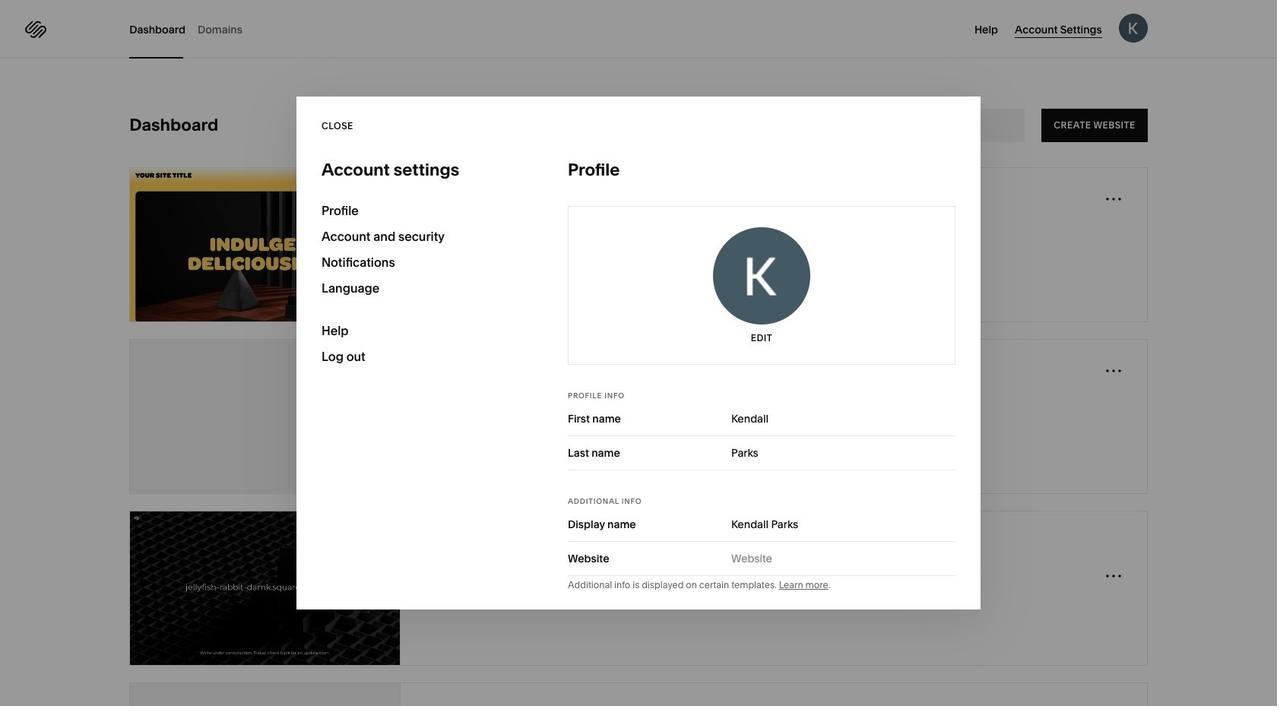 Task type: vqa. For each thing, say whether or not it's contained in the screenshot.
Search field
yes



Task type: locate. For each thing, give the bounding box(es) containing it.
tab list
[[129, 0, 255, 59]]



Task type: describe. For each thing, give the bounding box(es) containing it.
Search field
[[900, 117, 991, 134]]



